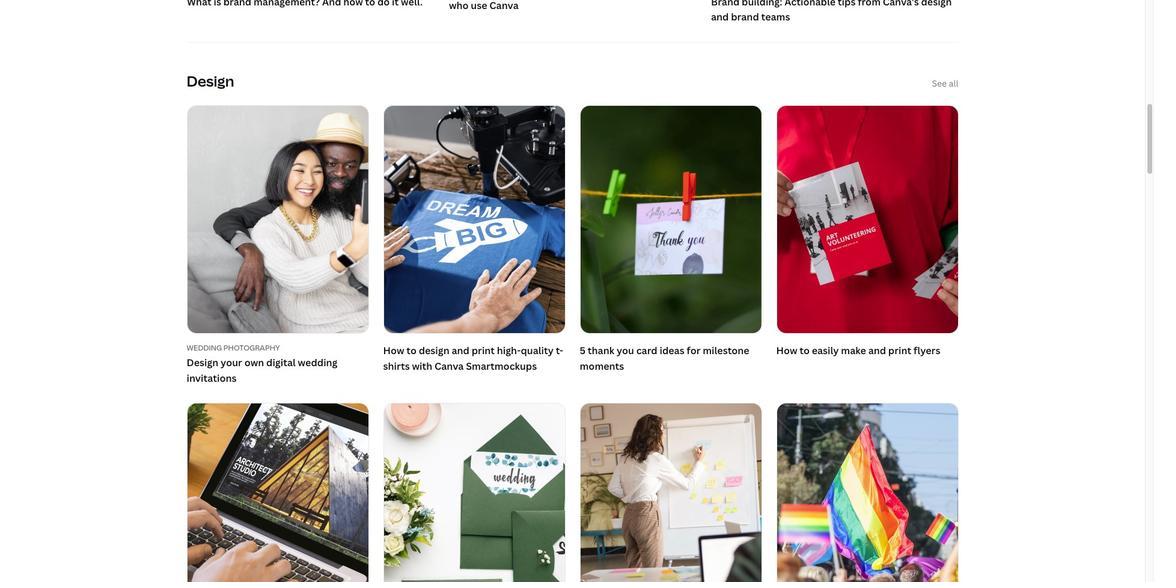 Task type: vqa. For each thing, say whether or not it's contained in the screenshot.
make
yes



Task type: describe. For each thing, give the bounding box(es) containing it.
5 thank you card ideas for milestone moments
[[580, 344, 750, 373]]

you
[[617, 344, 635, 358]]

card
[[637, 344, 658, 358]]

wedding photography link
[[187, 343, 369, 353]]

1 design from the top
[[187, 71, 234, 91]]

2 horizontal spatial and
[[869, 344, 887, 358]]

from
[[858, 0, 881, 8]]

tips
[[838, 0, 856, 8]]

brand building: actionable tips from canva's design and brand teams
[[711, 0, 952, 23]]

how for how to design and print high-quality t- shirts with canva smartmockups
[[383, 344, 405, 358]]

easily
[[812, 344, 839, 358]]

to for easily
[[800, 344, 810, 358]]

and inside how to design and print high-quality t- shirts with canva smartmockups
[[452, 344, 470, 358]]

actionable
[[785, 0, 836, 8]]

wedding photography design your own digital wedding invitations
[[187, 343, 338, 385]]

quality
[[521, 344, 554, 358]]

see all link
[[933, 77, 959, 91]]

photography
[[224, 343, 280, 353]]

thank
[[588, 344, 615, 358]]

brand
[[711, 0, 740, 8]]

digital
[[266, 356, 296, 369]]

canva
[[435, 360, 464, 373]]

see all
[[933, 78, 959, 89]]

canva's
[[883, 0, 919, 8]]

how to design and print high-quality t- shirts with canva smartmockups
[[383, 344, 564, 373]]

own
[[245, 356, 264, 369]]

smartmockups
[[466, 360, 537, 373]]

t-
[[556, 344, 564, 358]]

brand building: actionable tips from canva's design and brand teams link
[[711, 0, 959, 25]]

make
[[842, 344, 867, 358]]

moments
[[580, 360, 625, 373]]

all
[[949, 78, 959, 89]]



Task type: locate. For each thing, give the bounding box(es) containing it.
print inside how to design and print high-quality t- shirts with canva smartmockups
[[472, 344, 495, 358]]

invitations
[[187, 371, 237, 385]]

1 vertical spatial design
[[187, 356, 219, 369]]

and inside brand building: actionable tips from canva's design and brand teams
[[711, 10, 729, 23]]

1 horizontal spatial design
[[921, 0, 952, 8]]

to left "easily"
[[800, 344, 810, 358]]

building:
[[742, 0, 783, 8]]

to
[[407, 344, 417, 358], [800, 344, 810, 358]]

crowd raising and holding rainbow gay and trans flags during a gay pride. image
[[777, 404, 958, 582]]

1 horizontal spatial and
[[711, 10, 729, 23]]

design inside how to design and print high-quality t- shirts with canva smartmockups
[[419, 344, 450, 358]]

how for how to easily make and print flyers
[[777, 344, 798, 358]]

0 horizontal spatial to
[[407, 344, 417, 358]]

1 horizontal spatial print
[[889, 344, 912, 358]]

0 horizontal spatial print
[[472, 344, 495, 358]]

ideas
[[660, 344, 685, 358]]

2 to from the left
[[800, 344, 810, 358]]

how up shirts
[[383, 344, 405, 358]]

and right make
[[869, 344, 887, 358]]

0 horizontal spatial design
[[419, 344, 450, 358]]

2 print from the left
[[889, 344, 912, 358]]

brand
[[731, 10, 759, 23]]

0 horizontal spatial and
[[452, 344, 470, 358]]

0 vertical spatial design
[[921, 0, 952, 8]]

milestone
[[703, 344, 750, 358]]

print up smartmockups
[[472, 344, 495, 358]]

how inside how to design and print high-quality t- shirts with canva smartmockups
[[383, 344, 405, 358]]

how left "easily"
[[777, 344, 798, 358]]

for
[[687, 344, 701, 358]]

wedding
[[298, 356, 338, 369]]

1 horizontal spatial how
[[777, 344, 798, 358]]

how to design and print high-quality t- shirts with canva smartmockups link
[[383, 105, 566, 377]]

and
[[711, 10, 729, 23], [452, 344, 470, 358], [869, 344, 887, 358]]

1 print from the left
[[472, 344, 495, 358]]

shirts
[[383, 360, 410, 373]]

print
[[472, 344, 495, 358], [889, 344, 912, 358]]

to up with
[[407, 344, 417, 358]]

2 design from the top
[[187, 356, 219, 369]]

see
[[933, 78, 947, 89]]

how to easily make and print flyers link
[[777, 105, 959, 362]]

pexels thới nam cao 10806198 image
[[581, 106, 762, 333]]

design inside brand building: actionable tips from canva's design and brand teams
[[921, 0, 952, 8]]

print left flyers on the bottom of the page
[[889, 344, 912, 358]]

design
[[187, 71, 234, 91], [187, 356, 219, 369]]

design
[[921, 0, 952, 8], [419, 344, 450, 358]]

design right canva's at the top right of the page
[[921, 0, 952, 8]]

1 vertical spatial design
[[419, 344, 450, 358]]

flyers
[[914, 344, 941, 358]]

2 how from the left
[[777, 344, 798, 358]]

and down the brand
[[711, 10, 729, 23]]

0 horizontal spatial how
[[383, 344, 405, 358]]

0 vertical spatial design
[[187, 71, 234, 91]]

how to easily make and print flyers
[[777, 344, 941, 358]]

5 thank you card ideas for milestone moments link
[[580, 105, 762, 377]]

teams
[[761, 10, 790, 23]]

how
[[383, 344, 405, 358], [777, 344, 798, 358]]

design inside wedding photography design your own digital wedding invitations
[[187, 356, 219, 369]]

design your own digital wedding invitations link
[[187, 355, 369, 386]]

wedding
[[187, 343, 222, 353]]

1 how from the left
[[383, 344, 405, 358]]

to inside how to design and print high-quality t- shirts with canva smartmockups
[[407, 344, 417, 358]]

high-
[[497, 344, 521, 358]]

1 to from the left
[[407, 344, 417, 358]]

to for design
[[407, 344, 417, 358]]

design up with
[[419, 344, 450, 358]]

5
[[580, 344, 586, 358]]

and up canva
[[452, 344, 470, 358]]

1 horizontal spatial to
[[800, 344, 810, 358]]

business coach presenting flowchart on board image
[[581, 404, 762, 582]]

with
[[412, 360, 433, 373]]

your
[[221, 356, 242, 369]]



